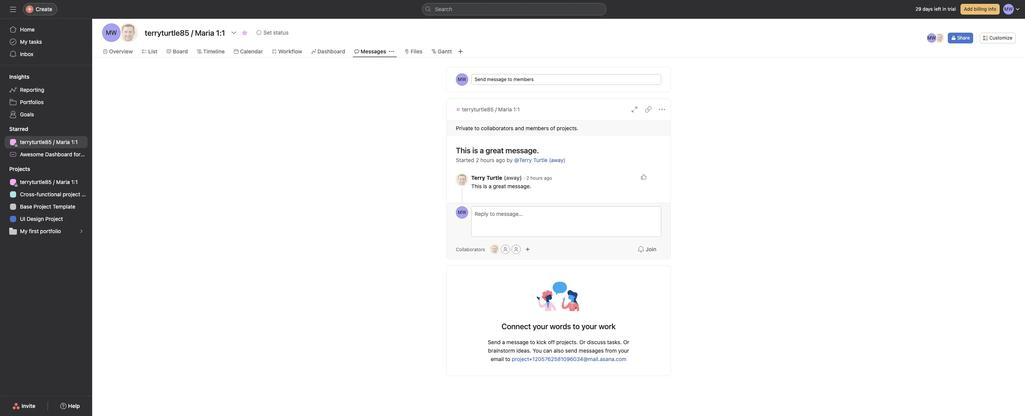 Task type: vqa. For each thing, say whether or not it's contained in the screenshot.
"with" to the top
no



Task type: describe. For each thing, give the bounding box(es) containing it.
great for this is a great message. started 2 hours ago by @terry turtle (away)
[[486, 146, 504, 155]]

mw inside button
[[458, 209, 467, 215]]

(away) inside this is a great message. started 2 hours ago by @terry turtle (away)
[[549, 157, 566, 163]]

1 vertical spatial members
[[526, 125, 549, 131]]

my tasks link
[[5, 36, 88, 48]]

inbox link
[[5, 48, 88, 60]]

1 horizontal spatial tt button
[[490, 245, 500, 254]]

billing
[[974, 6, 987, 12]]

insights button
[[0, 73, 29, 81]]

projects button
[[0, 165, 30, 173]]

gantt
[[438, 48, 452, 55]]

portfolios
[[20, 99, 44, 105]]

global element
[[0, 19, 92, 65]]

2 inside terry turtle (away) · 2 hours ago
[[527, 175, 529, 181]]

portfolio
[[40, 228, 61, 234]]

messages
[[361, 48, 386, 55]]

left
[[935, 6, 942, 12]]

set status button
[[253, 27, 292, 38]]

workflow link
[[272, 47, 302, 56]]

insights element
[[0, 70, 92, 122]]

projects
[[9, 166, 30, 172]]

join
[[646, 246, 657, 252]]

send message to members button
[[471, 74, 662, 85]]

invite
[[22, 403, 35, 409]]

ui design project
[[20, 216, 63, 222]]

mw left share 'button'
[[928, 35, 936, 41]]

add
[[964, 6, 973, 12]]

days
[[923, 6, 933, 12]]

project+1205762581096034@mail.asana.com
[[512, 356, 627, 362]]

·
[[524, 174, 525, 181]]

terryturtle85 / maria 1:1 for terryturtle85 / maria 1:1 link to the middle
[[20, 139, 78, 145]]

portfolios link
[[5, 96, 88, 108]]

messages link
[[355, 47, 386, 56]]

dashboard inside starred element
[[45, 151, 72, 158]]

2 or from the left
[[624, 339, 630, 345]]

ago inside terry turtle (away) · 2 hours ago
[[544, 175, 552, 181]]

join button
[[633, 242, 662, 256]]

functional
[[37, 191, 61, 198]]

gantt link
[[432, 47, 452, 56]]

overview
[[109, 48, 133, 55]]

this for this is a great message. started 2 hours ago by @terry turtle (away)
[[456, 146, 471, 155]]

my first portfolio
[[20, 228, 61, 234]]

cross-functional project plan
[[20, 191, 92, 198]]

design
[[27, 216, 44, 222]]

of
[[551, 125, 556, 131]]

off
[[548, 339, 555, 345]]

project inside starred element
[[95, 151, 112, 158]]

my for my first portfolio
[[20, 228, 27, 234]]

started
[[456, 157, 474, 163]]

show options image
[[231, 30, 237, 36]]

ago inside this is a great message. started 2 hours ago by @terry turtle (away)
[[496, 157, 505, 163]]

hours inside this is a great message. started 2 hours ago by @terry turtle (away)
[[481, 157, 495, 163]]

turtle inside this is a great message. started 2 hours ago by @terry turtle (away)
[[534, 157, 548, 163]]

0 vertical spatial terryturtle85
[[462, 106, 494, 113]]

0 horizontal spatial your
[[533, 322, 548, 331]]

send message to members
[[475, 76, 534, 82]]

for
[[74, 151, 81, 158]]

this for this is a great message.
[[471, 183, 482, 189]]

mw up overview link
[[106, 29, 117, 36]]

awesome dashboard for new project link
[[5, 148, 112, 161]]

copy link image
[[646, 106, 652, 113]]

0 vertical spatial maria
[[498, 106, 512, 113]]

0 vertical spatial /
[[495, 106, 497, 113]]

hours inside terry turtle (away) · 2 hours ago
[[531, 175, 543, 181]]

info
[[989, 6, 997, 12]]

brainstorm
[[488, 347, 515, 354]]

terryturtle85 / maria 1:1 for the bottommost terryturtle85 / maria 1:1 link
[[20, 179, 78, 185]]

connect your words to your work
[[502, 322, 616, 331]]

connect
[[502, 322, 531, 331]]

tt up the overview
[[125, 29, 132, 36]]

awesome
[[20, 151, 44, 158]]

tasks
[[29, 38, 42, 45]]

terry turtle link
[[471, 174, 503, 181]]

list
[[148, 48, 157, 55]]

plan
[[82, 191, 92, 198]]

invite button
[[7, 399, 40, 413]]

1 vertical spatial terryturtle85 / maria 1:1 link
[[5, 136, 88, 148]]

send a message to kick off projects. or discuss tasks. or brainstorm ideas. you can also send messages from your email to
[[488, 339, 630, 362]]

overview link
[[103, 47, 133, 56]]

reporting
[[20, 86, 44, 93]]

can
[[544, 347, 552, 354]]

add billing info
[[964, 6, 997, 12]]

0 vertical spatial 1:1
[[514, 106, 520, 113]]

calendar
[[240, 48, 263, 55]]

0 vertical spatial terryturtle85 / maria 1:1 link
[[456, 105, 520, 114]]

set status
[[264, 29, 289, 36]]

/ for terryturtle85 / maria 1:1 link to the middle
[[53, 139, 55, 145]]

see details, my first portfolio image
[[79, 229, 84, 234]]

share
[[958, 35, 970, 41]]

1 or from the left
[[580, 339, 586, 345]]

projects. for of
[[557, 125, 579, 131]]

send
[[565, 347, 578, 354]]

0 vertical spatial terryturtle85 / maria 1:1
[[462, 106, 520, 113]]

cross-functional project plan link
[[5, 188, 92, 201]]

ui
[[20, 216, 25, 222]]

2 vertical spatial project
[[45, 216, 63, 222]]

from
[[605, 347, 617, 354]]

help button
[[55, 399, 85, 413]]

1 horizontal spatial dashboard
[[318, 48, 345, 55]]

is for this is a great message. started 2 hours ago by @terry turtle (away)
[[473, 146, 478, 155]]

send for send a message to kick off projects. or discuss tasks. or brainstorm ideas. you can also send messages from your email to
[[488, 339, 501, 345]]

collaborators
[[481, 125, 514, 131]]

a for this is a great message.
[[489, 183, 492, 189]]

help
[[68, 403, 80, 409]]

maria for terryturtle85 / maria 1:1 link to the middle
[[56, 139, 70, 145]]

collaborators
[[456, 246, 485, 252]]

workflow
[[278, 48, 302, 55]]

status
[[273, 29, 289, 36]]

search
[[435, 6, 452, 12]]

send for send message to members
[[475, 76, 486, 82]]

mw down add tab icon
[[458, 76, 467, 82]]



Task type: locate. For each thing, give the bounding box(es) containing it.
ideas.
[[517, 347, 531, 354]]

project+1205762581096034@mail.asana.com link
[[512, 356, 627, 362]]

0 horizontal spatial dashboard
[[45, 151, 72, 158]]

maria up cross-functional project plan
[[56, 179, 70, 185]]

your down 'tasks.'
[[618, 347, 629, 354]]

by
[[507, 157, 513, 163]]

terryturtle85 inside starred element
[[20, 139, 52, 145]]

0 horizontal spatial is
[[473, 146, 478, 155]]

terryturtle85 / maria 1:1 inside "projects" 'element'
[[20, 179, 78, 185]]

to inside button
[[508, 76, 512, 82]]

is inside this is a great message. started 2 hours ago by @terry turtle (away)
[[473, 146, 478, 155]]

1 vertical spatial turtle
[[487, 174, 503, 181]]

1 vertical spatial project
[[34, 203, 51, 210]]

home link
[[5, 23, 88, 36]]

maria inside "projects" 'element'
[[56, 179, 70, 185]]

mw button
[[456, 206, 468, 219]]

0 horizontal spatial this
[[456, 146, 471, 155]]

great down collaborators
[[486, 146, 504, 155]]

this up 'started'
[[456, 146, 471, 155]]

tt button left terry
[[456, 174, 468, 186]]

0 vertical spatial a
[[480, 146, 484, 155]]

board
[[173, 48, 188, 55]]

1 horizontal spatial this
[[471, 183, 482, 189]]

/ inside "projects" 'element'
[[53, 179, 55, 185]]

29 days left in trial
[[916, 6, 956, 12]]

message. for this is a great message.
[[508, 183, 531, 189]]

29
[[916, 6, 922, 12]]

terryturtle85 / maria 1:1 up functional
[[20, 179, 78, 185]]

reporting link
[[5, 84, 88, 96]]

@terry turtle (away) link
[[514, 157, 566, 163]]

1 vertical spatial my
[[20, 228, 27, 234]]

0 vertical spatial great
[[486, 146, 504, 155]]

hours down this is a great message. link
[[481, 157, 495, 163]]

starred button
[[0, 125, 28, 133]]

0 horizontal spatial turtle
[[487, 174, 503, 181]]

projects. right of
[[557, 125, 579, 131]]

send inside send a message to kick off projects. or discuss tasks. or brainstorm ideas. you can also send messages from your email to
[[488, 339, 501, 345]]

search list box
[[422, 3, 607, 15]]

great inside this is a great message. started 2 hours ago by @terry turtle (away)
[[486, 146, 504, 155]]

list link
[[142, 47, 157, 56]]

turtle right @terry
[[534, 157, 548, 163]]

1 vertical spatial is
[[483, 183, 487, 189]]

0 vertical spatial (away)
[[549, 157, 566, 163]]

your
[[533, 322, 548, 331], [618, 347, 629, 354]]

1 vertical spatial maria
[[56, 139, 70, 145]]

files link
[[405, 47, 423, 56]]

is for this is a great message.
[[483, 183, 487, 189]]

this is a great message. link
[[456, 146, 539, 155]]

mw
[[106, 29, 117, 36], [928, 35, 936, 41], [458, 76, 467, 82], [458, 209, 467, 215]]

2 vertical spatial 1:1
[[71, 179, 78, 185]]

my
[[20, 38, 27, 45], [20, 228, 27, 234]]

a inside this is a great message. started 2 hours ago by @terry turtle (away)
[[480, 146, 484, 155]]

base project template
[[20, 203, 75, 210]]

terryturtle85 / maria 1:1 inside starred element
[[20, 139, 78, 145]]

1 horizontal spatial ago
[[544, 175, 552, 181]]

this is a great message. started 2 hours ago by @terry turtle (away)
[[456, 146, 566, 163]]

starred element
[[0, 122, 112, 162]]

mw up 'collaborators'
[[458, 209, 467, 215]]

my for my tasks
[[20, 38, 27, 45]]

maria for the bottommost terryturtle85 / maria 1:1 link
[[56, 179, 70, 185]]

new
[[82, 151, 93, 158]]

1 vertical spatial message
[[507, 339, 529, 345]]

terryturtle85 up the cross-
[[20, 179, 52, 185]]

this inside this is a great message. started 2 hours ago by @terry turtle (away)
[[456, 146, 471, 155]]

message. down ·
[[508, 183, 531, 189]]

0 vertical spatial hours
[[481, 157, 495, 163]]

tt left share 'button'
[[937, 35, 943, 41]]

template
[[53, 203, 75, 210]]

hours right ·
[[531, 175, 543, 181]]

2 my from the top
[[20, 228, 27, 234]]

private to collaborators and members of projects.
[[456, 125, 579, 131]]

words
[[550, 322, 571, 331]]

2 vertical spatial a
[[502, 339, 505, 345]]

first
[[29, 228, 39, 234]]

send inside send message to members button
[[475, 76, 486, 82]]

goals link
[[5, 108, 88, 121]]

1:1 for the bottommost terryturtle85 / maria 1:1 link
[[71, 179, 78, 185]]

message. inside this is a great message. started 2 hours ago by @terry turtle (away)
[[506, 146, 539, 155]]

my left tasks
[[20, 38, 27, 45]]

0 vertical spatial 2
[[476, 157, 479, 163]]

my tasks
[[20, 38, 42, 45]]

message. for this is a great message. started 2 hours ago by @terry turtle (away)
[[506, 146, 539, 155]]

maria inside starred element
[[56, 139, 70, 145]]

terryturtle85 / maria 1:1 link up collaborators
[[456, 105, 520, 114]]

1 vertical spatial your
[[618, 347, 629, 354]]

add tab image
[[458, 48, 464, 55]]

None text field
[[143, 26, 227, 40]]

0 vertical spatial ago
[[496, 157, 505, 163]]

1:1
[[514, 106, 520, 113], [71, 139, 78, 145], [71, 179, 78, 185]]

1:1 up private to collaborators and members of projects. at the top
[[514, 106, 520, 113]]

2 horizontal spatial a
[[502, 339, 505, 345]]

set
[[264, 29, 272, 36]]

2 vertical spatial terryturtle85 / maria 1:1 link
[[5, 176, 88, 188]]

1:1 inside "projects" 'element'
[[71, 179, 78, 185]]

1 horizontal spatial 2
[[527, 175, 529, 181]]

and
[[515, 125, 524, 131]]

1:1 up project
[[71, 179, 78, 185]]

0 horizontal spatial a
[[480, 146, 484, 155]]

create button
[[23, 3, 57, 15]]

2
[[476, 157, 479, 163], [527, 175, 529, 181]]

2 vertical spatial terryturtle85 / maria 1:1
[[20, 179, 78, 185]]

terryturtle85 / maria 1:1 up 'awesome dashboard for new project' link
[[20, 139, 78, 145]]

1 vertical spatial (away)
[[504, 174, 522, 181]]

message. up @terry
[[506, 146, 539, 155]]

a for this is a great message. started 2 hours ago by @terry turtle (away)
[[480, 146, 484, 155]]

0 vertical spatial my
[[20, 38, 27, 45]]

/ up 'awesome dashboard for new project' link
[[53, 139, 55, 145]]

terryturtle85 inside "projects" 'element'
[[20, 179, 52, 185]]

1 horizontal spatial (away)
[[549, 157, 566, 163]]

1 vertical spatial /
[[53, 139, 55, 145]]

0 vertical spatial message.
[[506, 146, 539, 155]]

0 horizontal spatial tt button
[[456, 174, 468, 186]]

base project template link
[[5, 201, 88, 213]]

0 vertical spatial is
[[473, 146, 478, 155]]

kick
[[537, 339, 547, 345]]

starred
[[9, 126, 28, 132]]

maria up the awesome dashboard for new project
[[56, 139, 70, 145]]

projects. for off
[[557, 339, 578, 345]]

awesome dashboard for new project
[[20, 151, 112, 158]]

timeline link
[[197, 47, 225, 56]]

great for this is a great message.
[[493, 183, 506, 189]]

or up messages
[[580, 339, 586, 345]]

1 horizontal spatial send
[[488, 339, 501, 345]]

insights
[[9, 73, 29, 80]]

0 vertical spatial project
[[95, 151, 112, 158]]

terryturtle85 / maria 1:1 link
[[456, 105, 520, 114], [5, 136, 88, 148], [5, 176, 88, 188]]

0 horizontal spatial or
[[580, 339, 586, 345]]

0 vertical spatial projects.
[[557, 125, 579, 131]]

terry turtle (away) · 2 hours ago
[[471, 174, 552, 181]]

files
[[411, 48, 423, 55]]

1 vertical spatial a
[[489, 183, 492, 189]]

projects element
[[0, 162, 92, 239]]

this down terry
[[471, 183, 482, 189]]

my first portfolio link
[[5, 225, 88, 237]]

1 vertical spatial message.
[[508, 183, 531, 189]]

message inside send a message to kick off projects. or discuss tasks. or brainstorm ideas. you can also send messages from your email to
[[507, 339, 529, 345]]

great down terry turtle (away) · 2 hours ago
[[493, 183, 506, 189]]

a inside send a message to kick off projects. or discuss tasks. or brainstorm ideas. you can also send messages from your email to
[[502, 339, 505, 345]]

1 vertical spatial terryturtle85
[[20, 139, 52, 145]]

1 horizontal spatial turtle
[[534, 157, 548, 163]]

more actions image
[[659, 106, 666, 113]]

cross-
[[20, 191, 37, 198]]

a down the terry turtle link
[[489, 183, 492, 189]]

customize button
[[980, 33, 1016, 43]]

2 right ·
[[527, 175, 529, 181]]

projects.
[[557, 125, 579, 131], [557, 339, 578, 345]]

is up 'started'
[[473, 146, 478, 155]]

a down collaborators
[[480, 146, 484, 155]]

1 vertical spatial 2
[[527, 175, 529, 181]]

hide sidebar image
[[10, 6, 16, 12]]

1 vertical spatial 1:1
[[71, 139, 78, 145]]

/ inside starred element
[[53, 139, 55, 145]]

maria up collaborators
[[498, 106, 512, 113]]

your up kick
[[533, 322, 548, 331]]

terry
[[471, 174, 485, 181]]

dashboard link
[[311, 47, 345, 56]]

project up "ui design project"
[[34, 203, 51, 210]]

terryturtle85 / maria 1:1 link up functional
[[5, 176, 88, 188]]

my inside "projects" 'element'
[[20, 228, 27, 234]]

send
[[475, 76, 486, 82], [488, 339, 501, 345]]

or right 'tasks.'
[[624, 339, 630, 345]]

2 inside this is a great message. started 2 hours ago by @terry turtle (away)
[[476, 157, 479, 163]]

0 horizontal spatial ago
[[496, 157, 505, 163]]

ago down @terry turtle (away) link
[[544, 175, 552, 181]]

goals
[[20, 111, 34, 118]]

this is a great message.
[[471, 183, 533, 189]]

members inside button
[[514, 76, 534, 82]]

1 horizontal spatial your
[[618, 347, 629, 354]]

private
[[456, 125, 473, 131]]

1 vertical spatial great
[[493, 183, 506, 189]]

1 vertical spatial dashboard
[[45, 151, 72, 158]]

maria
[[498, 106, 512, 113], [56, 139, 70, 145], [56, 179, 70, 185]]

(away) left ·
[[504, 174, 522, 181]]

tt button right 'collaborators'
[[490, 245, 500, 254]]

1 vertical spatial projects.
[[557, 339, 578, 345]]

1 vertical spatial hours
[[531, 175, 543, 181]]

terryturtle85 / maria 1:1 link up awesome
[[5, 136, 88, 148]]

add or remove collaborators image
[[526, 247, 530, 252]]

your inside send a message to kick off projects. or discuss tasks. or brainstorm ideas. you can also send messages from your email to
[[618, 347, 629, 354]]

1 horizontal spatial a
[[489, 183, 492, 189]]

0 vertical spatial your
[[533, 322, 548, 331]]

tt button
[[456, 174, 468, 186], [490, 245, 500, 254]]

1 vertical spatial this
[[471, 183, 482, 189]]

@terry
[[514, 157, 532, 163]]

/ up collaborators
[[495, 106, 497, 113]]

1 horizontal spatial hours
[[531, 175, 543, 181]]

email
[[491, 356, 504, 362]]

search button
[[422, 3, 607, 15]]

2 vertical spatial terryturtle85
[[20, 179, 52, 185]]

you
[[533, 347, 542, 354]]

tab actions image
[[389, 49, 394, 54]]

also
[[554, 347, 564, 354]]

0 horizontal spatial (away)
[[504, 174, 522, 181]]

project right new
[[95, 151, 112, 158]]

0 vertical spatial send
[[475, 76, 486, 82]]

base
[[20, 203, 32, 210]]

0 likes. click to like this task image
[[641, 174, 647, 180]]

1 horizontal spatial or
[[624, 339, 630, 345]]

1:1 inside starred element
[[71, 139, 78, 145]]

0 vertical spatial dashboard
[[318, 48, 345, 55]]

1 vertical spatial ago
[[544, 175, 552, 181]]

/ for the bottommost terryturtle85 / maria 1:1 link
[[53, 179, 55, 185]]

projects. up send
[[557, 339, 578, 345]]

full screen image
[[632, 106, 638, 113]]

add billing info button
[[961, 4, 1000, 15]]

calendar link
[[234, 47, 263, 56]]

/ up cross-functional project plan
[[53, 179, 55, 185]]

1 vertical spatial tt button
[[490, 245, 500, 254]]

is down the terry turtle link
[[483, 183, 487, 189]]

1 vertical spatial terryturtle85 / maria 1:1
[[20, 139, 78, 145]]

my inside global element
[[20, 38, 27, 45]]

0 vertical spatial this
[[456, 146, 471, 155]]

1 vertical spatial send
[[488, 339, 501, 345]]

tt left terry
[[459, 177, 465, 183]]

0 horizontal spatial 2
[[476, 157, 479, 163]]

(away) down of
[[549, 157, 566, 163]]

projects. inside send a message to kick off projects. or discuss tasks. or brainstorm ideas. you can also send messages from your email to
[[557, 339, 578, 345]]

ago left 'by'
[[496, 157, 505, 163]]

1 horizontal spatial is
[[483, 183, 487, 189]]

my left the first at the bottom left of page
[[20, 228, 27, 234]]

terryturtle85 / maria 1:1 up collaborators
[[462, 106, 520, 113]]

2 right 'started'
[[476, 157, 479, 163]]

timeline
[[203, 48, 225, 55]]

0 horizontal spatial send
[[475, 76, 486, 82]]

1:1 up 'for'
[[71, 139, 78, 145]]

terryturtle85 up awesome
[[20, 139, 52, 145]]

dashboard
[[318, 48, 345, 55], [45, 151, 72, 158]]

terryturtle85 up private
[[462, 106, 494, 113]]

turtle up this is a great message.
[[487, 174, 503, 181]]

1:1 for terryturtle85 / maria 1:1 link to the middle
[[71, 139, 78, 145]]

tt
[[125, 29, 132, 36], [937, 35, 943, 41], [459, 177, 465, 183], [492, 246, 498, 252]]

to
[[508, 76, 512, 82], [475, 125, 480, 131], [573, 322, 580, 331], [530, 339, 535, 345], [506, 356, 511, 362]]

0 horizontal spatial hours
[[481, 157, 495, 163]]

1 my from the top
[[20, 38, 27, 45]]

0 vertical spatial tt button
[[456, 174, 468, 186]]

2 vertical spatial /
[[53, 179, 55, 185]]

2 vertical spatial maria
[[56, 179, 70, 185]]

project up the portfolio
[[45, 216, 63, 222]]

a up brainstorm
[[502, 339, 505, 345]]

remove from starred image
[[242, 30, 248, 36]]

inbox
[[20, 51, 33, 57]]

0 vertical spatial message
[[487, 76, 507, 82]]

ui design project link
[[5, 213, 88, 225]]

tt right 'collaborators'
[[492, 246, 498, 252]]

message inside button
[[487, 76, 507, 82]]

messages
[[579, 347, 604, 354]]

0 vertical spatial members
[[514, 76, 534, 82]]

0 vertical spatial turtle
[[534, 157, 548, 163]]



